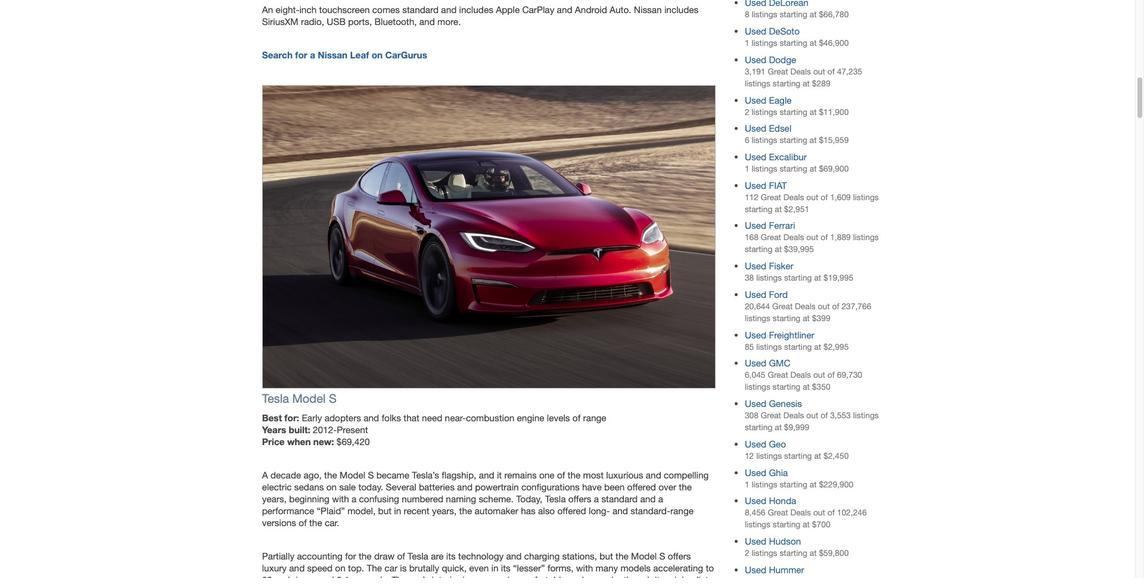 Task type: locate. For each thing, give the bounding box(es) containing it.
1 inside used desoto 1 listings starting at $46,900
[[745, 38, 750, 48]]

used inside used desoto 1 listings starting at $46,900
[[745, 26, 767, 36]]

1 vertical spatial s
[[368, 470, 374, 481]]

search
[[262, 50, 293, 60]]

0 horizontal spatial includes
[[459, 4, 493, 15]]

out for genesis
[[807, 411, 819, 420]]

used inside 'used geo 12 listings starting at $2,450'
[[745, 439, 767, 449]]

used up '8,456'
[[745, 495, 767, 506]]

out for ford
[[818, 302, 830, 311]]

used dodge link
[[745, 54, 797, 65]]

0 horizontal spatial but
[[378, 506, 392, 516]]

and down forms,
[[569, 575, 584, 578]]

used down 12
[[745, 467, 767, 478]]

at inside used edsel 6 listings starting at $15,959
[[810, 135, 817, 145]]

15 used from the top
[[745, 495, 767, 506]]

great inside the 3,191 great deals out of 47,235 listings starting at
[[768, 67, 788, 76]]

deals
[[791, 67, 811, 76], [784, 192, 804, 202], [784, 233, 804, 242], [795, 302, 816, 311], [791, 370, 811, 380], [784, 411, 804, 420], [791, 508, 811, 518]]

2022 tesla model s image
[[262, 86, 716, 389]]

starting down the 308
[[745, 423, 773, 432]]

at left $350
[[803, 382, 810, 392]]

deals inside the 3,191 great deals out of 47,235 listings starting at
[[791, 67, 811, 76]]

used up 168
[[745, 220, 767, 231]]

0 vertical spatial but
[[378, 506, 392, 516]]

47,235
[[837, 67, 863, 76]]

at left the $11,900
[[810, 107, 817, 117]]

deals for used honda
[[791, 508, 811, 518]]

1 vertical spatial offers
[[668, 551, 691, 562]]

used inside 'used freightliner 85 listings starting at $2,995'
[[745, 329, 767, 340]]

listings inside 'used geo 12 listings starting at $2,450'
[[756, 451, 782, 461]]

1 vertical spatial for
[[345, 551, 356, 562]]

out for fiat
[[807, 192, 819, 202]]

2 horizontal spatial s
[[659, 551, 665, 562]]

at up geo
[[775, 423, 782, 432]]

on inside a decade ago, the model s became tesla's flagship, and it remains one of the most luxurious and compelling electric sedans on sale today. several batteries and powertrain configurations have been offered over the years, beginning with a confusing numbered naming scheme. today, tesla offers a standard and a performance "plaid" model, but in recent years, the automaker has also offered long- and standard-range versions of the car.
[[326, 482, 337, 492]]

of inside 168 great deals out of 1,889 listings starting at
[[821, 233, 828, 242]]

used up 38
[[745, 261, 767, 271]]

deals inside 20,644 great deals out of 237,766 listings starting at
[[795, 302, 816, 311]]

auto.
[[610, 4, 632, 15]]

the up models
[[616, 551, 629, 562]]

1 vertical spatial on
[[326, 482, 337, 492]]

deals inside 308 great deals out of 3,553 listings starting at
[[784, 411, 804, 420]]

for right search at the left top of page
[[295, 50, 307, 60]]

1 vertical spatial 1
[[745, 164, 750, 173]]

starting down the fisker
[[784, 273, 812, 283]]

used for used freightliner 85 listings starting at $2,995
[[745, 329, 767, 340]]

of up $289 at the right of page
[[828, 67, 835, 76]]

the
[[324, 470, 337, 481], [568, 470, 581, 481], [679, 482, 692, 492], [459, 506, 472, 516], [309, 517, 322, 528], [359, 551, 372, 562], [616, 551, 629, 562]]

excalibur
[[769, 151, 807, 162]]

on inside partially accounting for the draw of tesla are its technology and charging stations, but the model s offers luxury and speed on top. the car is brutally quick, even in its "lesser" forms, with many models accelerating to 60 mph in around 3.1 seconds. the car's interior is supremely comfortable and upscale, though its minimali
[[335, 563, 346, 574]]

most
[[583, 470, 604, 481]]

electric
[[262, 482, 292, 492]]

in left the recent
[[394, 506, 401, 516]]

listings right 8
[[752, 10, 778, 19]]

nissan left leaf
[[318, 50, 348, 60]]

out up $700
[[814, 508, 825, 518]]

used down '8,456'
[[745, 536, 767, 547]]

out for honda
[[814, 508, 825, 518]]

of inside 8,456 great deals out of 102,246 listings starting at
[[828, 508, 835, 518]]

8 used from the top
[[745, 261, 767, 271]]

great inside 20,644 great deals out of 237,766 listings starting at
[[773, 302, 793, 311]]

deals up $399 on the bottom right of the page
[[795, 302, 816, 311]]

starting inside used hudson 2 listings starting at $59,800
[[780, 548, 808, 558]]

1 horizontal spatial the
[[392, 575, 407, 578]]

deals for used fiat
[[784, 192, 804, 202]]

0 vertical spatial tesla
[[262, 392, 289, 405]]

starting inside "6,045 great deals out of 69,730 listings starting at"
[[773, 382, 801, 392]]

used ford
[[745, 289, 788, 300]]

standard up bluetooth,
[[403, 4, 439, 15]]

0 vertical spatial the
[[367, 563, 382, 574]]

of up $350
[[828, 370, 835, 380]]

17 used from the top
[[745, 564, 767, 575]]

used for used edsel 6 listings starting at $15,959
[[745, 123, 767, 134]]

1 inside the used excalibur 1 listings starting at $69,900
[[745, 164, 750, 173]]

2 vertical spatial on
[[335, 563, 346, 574]]

listings inside the 3,191 great deals out of 47,235 listings starting at
[[745, 79, 771, 88]]

tesla inside a decade ago, the model s became tesla's flagship, and it remains one of the most luxurious and compelling electric sedans on sale today. several batteries and powertrain configurations have been offered over the years, beginning with a confusing numbered naming scheme. today, tesla offers a standard and a performance "plaid" model, but in recent years, the automaker has also offered long- and standard-range versions of the car.
[[545, 494, 566, 504]]

search for a nissan leaf on cargurus
[[262, 50, 427, 60]]

and up "lesser"
[[506, 551, 522, 562]]

deals up $9,999 at the right of page
[[784, 411, 804, 420]]

1 horizontal spatial includes
[[665, 4, 699, 15]]

offers inside partially accounting for the draw of tesla are its technology and charging stations, but the model s offers luxury and speed on top. the car is brutally quick, even in its "lesser" forms, with many models accelerating to 60 mph in around 3.1 seconds. the car's interior is supremely comfortable and upscale, though its minimali
[[668, 551, 691, 562]]

starting down the eagle
[[780, 107, 808, 117]]

great for honda
[[768, 508, 788, 518]]

1 vertical spatial model
[[340, 470, 365, 481]]

1 vertical spatial its
[[501, 563, 511, 574]]

listings right the 3,553
[[853, 411, 879, 420]]

1 vertical spatial in
[[491, 563, 499, 574]]

16 used from the top
[[745, 536, 767, 547]]

1 for used ghia
[[745, 480, 750, 489]]

model up models
[[631, 551, 657, 562]]

2 vertical spatial s
[[659, 551, 665, 562]]

best
[[262, 412, 282, 423]]

starting down excalibur on the top
[[780, 164, 808, 173]]

deals up the $39,995
[[784, 233, 804, 242]]

2 1 from the top
[[745, 164, 750, 173]]

12 used from the top
[[745, 398, 767, 409]]

out up $399 on the bottom right of the page
[[818, 302, 830, 311]]

gmc
[[769, 358, 791, 369]]

on right leaf
[[372, 50, 383, 60]]

1 horizontal spatial nissan
[[634, 4, 662, 15]]

used genesis link
[[745, 398, 802, 409]]

siriusxm
[[262, 16, 298, 27]]

listings down used hudson link
[[752, 548, 778, 558]]

an eight-inch touchscreen comes standard and includes apple carplay and android auto. nissan includes siriusxm radio, usb ports, bluetooth, and more.
[[262, 4, 699, 27]]

at left $700
[[803, 520, 810, 529]]

0 horizontal spatial years,
[[262, 494, 287, 504]]

0 vertical spatial model
[[292, 392, 326, 405]]

at inside "used eagle 2 listings starting at $11,900"
[[810, 107, 817, 117]]

3 used from the top
[[745, 94, 767, 105]]

leaf
[[350, 50, 369, 60]]

deals inside 8,456 great deals out of 102,246 listings starting at
[[791, 508, 811, 518]]

the up "top."
[[359, 551, 372, 562]]

9 used from the top
[[745, 289, 767, 300]]

starting down the hudson
[[780, 548, 808, 558]]

ferrari
[[769, 220, 795, 231]]

1 horizontal spatial is
[[463, 575, 469, 578]]

2 2 from the top
[[745, 548, 750, 558]]

out up the $2,951
[[807, 192, 819, 202]]

great down honda
[[768, 508, 788, 518]]

1 2 from the top
[[745, 107, 750, 117]]

out
[[814, 67, 825, 76], [807, 192, 819, 202], [807, 233, 819, 242], [818, 302, 830, 311], [814, 370, 825, 380], [807, 411, 819, 420], [814, 508, 825, 518]]

1 up used fiat link
[[745, 164, 750, 173]]

2 inside used hudson 2 listings starting at $59,800
[[745, 548, 750, 558]]

used for used fisker 38 listings starting at $19,995
[[745, 261, 767, 271]]

listings inside 8,456 great deals out of 102,246 listings starting at
[[745, 520, 771, 529]]

at
[[810, 10, 817, 19], [810, 38, 817, 48], [803, 79, 810, 88], [810, 107, 817, 117], [810, 135, 817, 145], [810, 164, 817, 173], [775, 204, 782, 214], [775, 245, 782, 254], [814, 273, 821, 283], [803, 313, 810, 323], [814, 342, 821, 351], [803, 382, 810, 392], [775, 423, 782, 432], [814, 451, 821, 461], [810, 480, 817, 489], [803, 520, 810, 529], [810, 548, 817, 558]]

used inside used hudson 2 listings starting at $59,800
[[745, 536, 767, 547]]

but down confusing
[[378, 506, 392, 516]]

0 horizontal spatial is
[[400, 563, 407, 574]]

2 used from the top
[[745, 54, 767, 65]]

great down used fiat link
[[761, 192, 781, 202]]

apple
[[496, 4, 520, 15]]

starting inside 'used geo 12 listings starting at $2,450'
[[784, 451, 812, 461]]

1 vertical spatial nissan
[[318, 50, 348, 60]]

starting inside "used eagle 2 listings starting at $11,900"
[[780, 107, 808, 117]]

starting down desoto
[[780, 38, 808, 48]]

0 vertical spatial 2
[[745, 107, 750, 117]]

to
[[706, 563, 714, 574]]

the down car
[[392, 575, 407, 578]]

0 horizontal spatial in
[[296, 575, 303, 578]]

starting up freightliner at the right of the page
[[773, 313, 801, 323]]

85
[[745, 342, 754, 351]]

offered down the 'luxurious'
[[627, 482, 656, 492]]

2 vertical spatial model
[[631, 551, 657, 562]]

configurations
[[521, 482, 580, 492]]

of left 237,766
[[832, 302, 840, 311]]

listings right 1,609
[[853, 192, 879, 202]]

speed
[[307, 563, 333, 574]]

listings inside 'used fisker 38 listings starting at $19,995'
[[756, 273, 782, 283]]

out up the $39,995
[[807, 233, 819, 242]]

at inside used ghia 1 listings starting at $229,900
[[810, 480, 817, 489]]

starting up the eagle
[[773, 79, 801, 88]]

3 1 from the top
[[745, 480, 750, 489]]

interior
[[432, 575, 460, 578]]

is
[[400, 563, 407, 574], [463, 575, 469, 578]]

of inside partially accounting for the draw of tesla are its technology and charging stations, but the model s offers luxury and speed on top. the car is brutally quick, even in its "lesser" forms, with many models accelerating to 60 mph in around 3.1 seconds. the car's interior is supremely comfortable and upscale, though its minimali
[[397, 551, 405, 562]]

2 horizontal spatial tesla
[[545, 494, 566, 504]]

out up $350
[[814, 370, 825, 380]]

used geo 12 listings starting at $2,450
[[745, 439, 849, 461]]

1 horizontal spatial range
[[671, 506, 694, 516]]

1 horizontal spatial but
[[600, 551, 613, 562]]

used down 6
[[745, 151, 767, 162]]

at left $2,995
[[814, 342, 821, 351]]

2 horizontal spatial its
[[655, 575, 665, 578]]

0 vertical spatial range
[[583, 412, 607, 423]]

1 horizontal spatial for
[[345, 551, 356, 562]]

hummer
[[769, 564, 805, 575]]

its down accelerating
[[655, 575, 665, 578]]

112 great deals out of 1,609 listings starting at
[[745, 192, 879, 214]]

1 vertical spatial tesla
[[545, 494, 566, 504]]

0 horizontal spatial the
[[367, 563, 382, 574]]

0 horizontal spatial standard
[[403, 4, 439, 15]]

1 horizontal spatial in
[[394, 506, 401, 516]]

used up the 112 at right
[[745, 180, 767, 191]]

of right the one
[[557, 470, 565, 481]]

great inside 308 great deals out of 3,553 listings starting at
[[761, 411, 781, 420]]

in right mph
[[296, 575, 303, 578]]

tesla inside partially accounting for the draw of tesla are its technology and charging stations, but the model s offers luxury and speed on top. the car is brutally quick, even in its "lesser" forms, with many models accelerating to 60 mph in around 3.1 seconds. the car's interior is supremely comfortable and upscale, though its minimali
[[408, 551, 428, 562]]

at left $46,900
[[810, 38, 817, 48]]

out inside 308 great deals out of 3,553 listings starting at
[[807, 411, 819, 420]]

listings down '8,456'
[[745, 520, 771, 529]]

at inside 'used fisker 38 listings starting at $19,995'
[[814, 273, 821, 283]]

usb
[[327, 16, 346, 27]]

14 used from the top
[[745, 467, 767, 478]]

out inside 112 great deals out of 1,609 listings starting at
[[807, 192, 819, 202]]

technology
[[458, 551, 504, 562]]

7 used from the top
[[745, 220, 767, 231]]

great inside 8,456 great deals out of 102,246 listings starting at
[[768, 508, 788, 518]]

$11,900
[[819, 107, 849, 117]]

0 horizontal spatial with
[[332, 494, 349, 504]]

of inside 20,644 great deals out of 237,766 listings starting at
[[832, 302, 840, 311]]

used inside the used excalibur 1 listings starting at $69,900
[[745, 151, 767, 162]]

a up long-
[[594, 494, 599, 504]]

range right levels
[[583, 412, 607, 423]]

genesis
[[769, 398, 802, 409]]

great for gmc
[[768, 370, 788, 380]]

deals inside 112 great deals out of 1,609 listings starting at
[[784, 192, 804, 202]]

4 used from the top
[[745, 123, 767, 134]]

used for used honda
[[745, 495, 767, 506]]

around
[[305, 575, 334, 578]]

$15,959
[[819, 135, 849, 145]]

deals up the $2,951
[[784, 192, 804, 202]]

at left $59,800
[[810, 548, 817, 558]]

2 vertical spatial tesla
[[408, 551, 428, 562]]

tesla up best
[[262, 392, 289, 405]]

at inside 'used freightliner 85 listings starting at $2,995'
[[814, 342, 821, 351]]

6 used from the top
[[745, 180, 767, 191]]

used edsel 6 listings starting at $15,959
[[745, 123, 849, 145]]

1 vertical spatial 2
[[745, 548, 750, 558]]

accelerating
[[653, 563, 703, 574]]

0 vertical spatial on
[[372, 50, 383, 60]]

1 horizontal spatial standard
[[602, 494, 638, 504]]

1 for used excalibur
[[745, 164, 750, 173]]

1 for used desoto
[[745, 38, 750, 48]]

"lesser"
[[513, 563, 545, 574]]

0 vertical spatial standard
[[403, 4, 439, 15]]

of right levels
[[573, 412, 581, 423]]

the left most
[[568, 470, 581, 481]]

used eagle 2 listings starting at $11,900
[[745, 94, 849, 117]]

at inside 308 great deals out of 3,553 listings starting at
[[775, 423, 782, 432]]

$69,900
[[819, 164, 849, 173]]

1 horizontal spatial with
[[576, 563, 593, 574]]

versions
[[262, 517, 296, 528]]

starting up excalibur on the top
[[780, 135, 808, 145]]

and right carplay
[[557, 4, 573, 15]]

on for model
[[326, 482, 337, 492]]

decade
[[271, 470, 301, 481]]

1 horizontal spatial years,
[[432, 506, 457, 516]]

2 inside "used eagle 2 listings starting at $11,900"
[[745, 107, 750, 117]]

starting inside 112 great deals out of 1,609 listings starting at
[[745, 204, 773, 214]]

nissan inside an eight-inch touchscreen comes standard and includes apple carplay and android auto. nissan includes siriusxm radio, usb ports, bluetooth, and more.
[[634, 4, 662, 15]]

deals inside "6,045 great deals out of 69,730 listings starting at"
[[791, 370, 811, 380]]

at up the fisker
[[775, 245, 782, 254]]

0 horizontal spatial s
[[329, 392, 337, 405]]

0 horizontal spatial offered
[[558, 506, 586, 516]]

out inside "6,045 great deals out of 69,730 listings starting at"
[[814, 370, 825, 380]]

model up sale
[[340, 470, 365, 481]]

1 horizontal spatial tesla
[[408, 551, 428, 562]]

need
[[422, 412, 442, 423]]

2 vertical spatial 1
[[745, 480, 750, 489]]

range down over
[[671, 506, 694, 516]]

0 vertical spatial in
[[394, 506, 401, 516]]

1 used from the top
[[745, 26, 767, 36]]

11 used from the top
[[745, 358, 767, 369]]

deals down dodge
[[791, 67, 811, 76]]

listings right 1,889
[[853, 233, 879, 242]]

$46,900
[[819, 38, 849, 48]]

1 horizontal spatial offered
[[627, 482, 656, 492]]

$69,420
[[337, 436, 370, 447]]

0 vertical spatial nissan
[[634, 4, 662, 15]]

great
[[768, 67, 788, 76], [761, 192, 781, 202], [761, 233, 781, 242], [773, 302, 793, 311], [768, 370, 788, 380], [761, 411, 781, 420], [768, 508, 788, 518]]

2012-
[[313, 424, 337, 435]]

starting inside used ghia 1 listings starting at $229,900
[[780, 480, 808, 489]]

1 1 from the top
[[745, 38, 750, 48]]

out up $289 at the right of page
[[814, 67, 825, 76]]

0 horizontal spatial range
[[583, 412, 607, 423]]

of
[[828, 67, 835, 76], [821, 192, 828, 202], [821, 233, 828, 242], [832, 302, 840, 311], [828, 370, 835, 380], [821, 411, 828, 420], [573, 412, 581, 423], [557, 470, 565, 481], [828, 508, 835, 518], [299, 517, 307, 528], [397, 551, 405, 562]]

years,
[[262, 494, 287, 504], [432, 506, 457, 516]]

20,644
[[745, 302, 770, 311]]

listings down used ghia link
[[752, 480, 778, 489]]

listings down 20,644
[[745, 313, 771, 323]]

5 used from the top
[[745, 151, 767, 162]]

engine
[[517, 412, 544, 423]]

0 vertical spatial is
[[400, 563, 407, 574]]

used ford link
[[745, 289, 788, 300]]

used inside "used eagle 2 listings starting at $11,900"
[[745, 94, 767, 105]]

sale
[[339, 482, 356, 492]]

for
[[295, 50, 307, 60], [345, 551, 356, 562]]

nissan right auto.
[[634, 4, 662, 15]]

1 horizontal spatial model
[[340, 470, 365, 481]]

are
[[431, 551, 444, 562]]

listings down used eagle link at the top
[[752, 107, 778, 117]]

model inside partially accounting for the draw of tesla are its technology and charging stations, but the model s offers luxury and speed on top. the car is brutally quick, even in its "lesser" forms, with many models accelerating to 60 mph in around 3.1 seconds. the car's interior is supremely comfortable and upscale, though its minimali
[[631, 551, 657, 562]]

been
[[604, 482, 625, 492]]

at left $399 on the bottom right of the page
[[803, 313, 810, 323]]

1 vertical spatial range
[[671, 506, 694, 516]]

tesla up brutally at the bottom of the page
[[408, 551, 428, 562]]

1 inside used ghia 1 listings starting at $229,900
[[745, 480, 750, 489]]

more.
[[438, 16, 461, 27]]

168
[[745, 233, 759, 242]]

used hummer link
[[745, 564, 805, 575]]

0 horizontal spatial for
[[295, 50, 307, 60]]

used for used fiat
[[745, 180, 767, 191]]

0 horizontal spatial its
[[446, 551, 456, 562]]

used for used excalibur 1 listings starting at $69,900
[[745, 151, 767, 162]]

near-
[[445, 412, 466, 423]]

standard
[[403, 4, 439, 15], [602, 494, 638, 504]]

used fisker link
[[745, 261, 794, 271]]

13 used from the top
[[745, 439, 767, 449]]

range inside best for: early adopters and folks that need near-combustion engine levels of range years built: 2012-present price when new: $69,420
[[583, 412, 607, 423]]

years, down electric
[[262, 494, 287, 504]]

listings down used freightliner link
[[756, 342, 782, 351]]

0 horizontal spatial nissan
[[318, 50, 348, 60]]

0 horizontal spatial tesla
[[262, 392, 289, 405]]

2 horizontal spatial model
[[631, 551, 657, 562]]

with
[[332, 494, 349, 504], [576, 563, 593, 574]]

0 vertical spatial 1
[[745, 38, 750, 48]]

1 vertical spatial but
[[600, 551, 613, 562]]

1 vertical spatial with
[[576, 563, 593, 574]]

out inside 168 great deals out of 1,889 listings starting at
[[807, 233, 819, 242]]

at left $69,900
[[810, 164, 817, 173]]

of inside "6,045 great deals out of 69,730 listings starting at"
[[828, 370, 835, 380]]

0 vertical spatial with
[[332, 494, 349, 504]]

0 vertical spatial offers
[[568, 494, 592, 504]]

used up 85 on the right of the page
[[745, 329, 767, 340]]

out inside 20,644 great deals out of 237,766 listings starting at
[[818, 302, 830, 311]]

starting down 168
[[745, 245, 773, 254]]

at inside 20,644 great deals out of 237,766 listings starting at
[[803, 313, 810, 323]]

6
[[745, 135, 750, 145]]

deals for used gmc
[[791, 370, 811, 380]]

used fiat
[[745, 180, 787, 191]]

deals down 'gmc'
[[791, 370, 811, 380]]

of inside best for: early adopters and folks that need near-combustion engine levels of range years built: 2012-present price when new: $69,420
[[573, 412, 581, 423]]

deals for used dodge
[[791, 67, 811, 76]]

scheme.
[[479, 494, 514, 504]]

0 vertical spatial for
[[295, 50, 307, 60]]

at left $15,959
[[810, 135, 817, 145]]

60
[[262, 575, 272, 578]]

in up supremely
[[491, 563, 499, 574]]

used for used genesis
[[745, 398, 767, 409]]

the
[[367, 563, 382, 574], [392, 575, 407, 578]]

$2,995
[[824, 342, 849, 351]]

starting down the 112 at right
[[745, 204, 773, 214]]

1 horizontal spatial offers
[[668, 551, 691, 562]]

deals inside 168 great deals out of 1,889 listings starting at
[[784, 233, 804, 242]]

listings down used geo link
[[756, 451, 782, 461]]

1 horizontal spatial s
[[368, 470, 374, 481]]

combustion
[[466, 412, 515, 423]]

1 vertical spatial is
[[463, 575, 469, 578]]

used for used gmc
[[745, 358, 767, 369]]

desoto
[[769, 26, 800, 36]]

used inside 'used fisker 38 listings starting at $19,995'
[[745, 261, 767, 271]]

1 vertical spatial the
[[392, 575, 407, 578]]

0 horizontal spatial offers
[[568, 494, 592, 504]]

it
[[497, 470, 502, 481]]

ford
[[769, 289, 788, 300]]

in inside a decade ago, the model s became tesla's flagship, and it remains one of the most luxurious and compelling electric sedans on sale today. several batteries and powertrain configurations have been offered over the years, beginning with a confusing numbered naming scheme. today, tesla offers a standard and a performance "plaid" model, but in recent years, the automaker has also offered long- and standard-range versions of the car.
[[394, 506, 401, 516]]

1 down used ghia link
[[745, 480, 750, 489]]

3,191 great deals out of 47,235 listings starting at
[[745, 67, 863, 88]]

great down used ferrari link
[[761, 233, 781, 242]]

long-
[[589, 506, 610, 516]]

10 used from the top
[[745, 329, 767, 340]]

out inside the 3,191 great deals out of 47,235 listings starting at
[[814, 67, 825, 76]]

of inside 308 great deals out of 3,553 listings starting at
[[821, 411, 828, 420]]

0 vertical spatial s
[[329, 392, 337, 405]]

listings inside used hudson 2 listings starting at $59,800
[[752, 548, 778, 558]]

but inside a decade ago, the model s became tesla's flagship, and it remains one of the most luxurious and compelling electric sedans on sale today. several batteries and powertrain configurations have been offered over the years, beginning with a confusing numbered naming scheme. today, tesla offers a standard and a performance "plaid" model, but in recent years, the automaker has also offered long- and standard-range versions of the car.
[[378, 506, 392, 516]]

used up the 308
[[745, 398, 767, 409]]

at inside the used excalibur 1 listings starting at $69,900
[[810, 164, 817, 173]]

models
[[621, 563, 651, 574]]

with inside a decade ago, the model s became tesla's flagship, and it remains one of the most luxurious and compelling electric sedans on sale today. several batteries and powertrain configurations have been offered over the years, beginning with a confusing numbered naming scheme. today, tesla offers a standard and a performance "plaid" model, but in recent years, the automaker has also offered long- and standard-range versions of the car.
[[332, 494, 349, 504]]

is down quick,
[[463, 575, 469, 578]]

1 vertical spatial standard
[[602, 494, 638, 504]]



Task type: describe. For each thing, give the bounding box(es) containing it.
used for used dodge
[[745, 54, 767, 65]]

used for used hummer
[[745, 564, 767, 575]]

used excalibur link
[[745, 151, 807, 162]]

starting inside used desoto 1 listings starting at $46,900
[[780, 38, 808, 48]]

at inside the 3,191 great deals out of 47,235 listings starting at
[[803, 79, 810, 88]]

listings inside 112 great deals out of 1,609 listings starting at
[[853, 192, 879, 202]]

the down 'naming'
[[459, 506, 472, 516]]

2 for used hudson
[[745, 548, 750, 558]]

draw
[[374, 551, 395, 562]]

1,609
[[830, 192, 851, 202]]

today,
[[516, 494, 543, 504]]

listings inside 'used freightliner 85 listings starting at $2,995'
[[756, 342, 782, 351]]

listings inside 308 great deals out of 3,553 listings starting at
[[853, 411, 879, 420]]

at inside 112 great deals out of 1,609 listings starting at
[[775, 204, 782, 214]]

listings inside 20,644 great deals out of 237,766 listings starting at
[[745, 313, 771, 323]]

and up 'naming'
[[457, 482, 473, 492]]

and inside best for: early adopters and folks that need near-combustion engine levels of range years built: 2012-present price when new: $69,420
[[364, 412, 379, 423]]

102,246
[[837, 508, 867, 518]]

0 horizontal spatial model
[[292, 392, 326, 405]]

of inside 112 great deals out of 1,609 listings starting at
[[821, 192, 828, 202]]

top.
[[348, 563, 364, 574]]

used fisker 38 listings starting at $19,995
[[745, 261, 854, 283]]

out for dodge
[[814, 67, 825, 76]]

starting inside the 3,191 great deals out of 47,235 listings starting at
[[773, 79, 801, 88]]

a down sale
[[352, 494, 357, 504]]

standard inside a decade ago, the model s became tesla's flagship, and it remains one of the most luxurious and compelling electric sedans on sale today. several batteries and powertrain configurations have been offered over the years, beginning with a confusing numbered naming scheme. today, tesla offers a standard and a performance "plaid" model, but in recent years, the automaker has also offered long- and standard-range versions of the car.
[[602, 494, 638, 504]]

at inside 168 great deals out of 1,889 listings starting at
[[775, 245, 782, 254]]

great for ferrari
[[761, 233, 781, 242]]

0 vertical spatial its
[[446, 551, 456, 562]]

listings inside used desoto 1 listings starting at $46,900
[[752, 38, 778, 48]]

2 vertical spatial in
[[296, 575, 303, 578]]

a
[[262, 470, 268, 481]]

that
[[404, 412, 420, 423]]

8
[[745, 10, 750, 19]]

range inside a decade ago, the model s became tesla's flagship, and it remains one of the most luxurious and compelling electric sedans on sale today. several batteries and powertrain configurations have been offered over the years, beginning with a confusing numbered naming scheme. today, tesla offers a standard and a performance "plaid" model, but in recent years, the automaker has also offered long- and standard-range versions of the car.
[[671, 506, 694, 516]]

and left more. on the top
[[419, 16, 435, 27]]

but inside partially accounting for the draw of tesla are its technology and charging stations, but the model s offers luxury and speed on top. the car is brutally quick, even in its "lesser" forms, with many models accelerating to 60 mph in around 3.1 seconds. the car's interior is supremely comfortable and upscale, though its minimali
[[600, 551, 613, 562]]

$229,900
[[819, 480, 854, 489]]

of down performance
[[299, 517, 307, 528]]

$700
[[812, 520, 831, 529]]

the left car.
[[309, 517, 322, 528]]

1 vertical spatial offered
[[558, 506, 586, 516]]

308
[[745, 411, 759, 420]]

used gmc
[[745, 358, 791, 369]]

remains
[[505, 470, 537, 481]]

deals for used ferrari
[[784, 233, 804, 242]]

2 horizontal spatial in
[[491, 563, 499, 574]]

1 horizontal spatial its
[[501, 563, 511, 574]]

several
[[386, 482, 416, 492]]

listings inside the used excalibur 1 listings starting at $69,900
[[752, 164, 778, 173]]

used for used ghia 1 listings starting at $229,900
[[745, 467, 767, 478]]

used for used eagle 2 listings starting at $11,900
[[745, 94, 767, 105]]

of inside the 3,191 great deals out of 47,235 listings starting at
[[828, 67, 835, 76]]

performance
[[262, 506, 314, 516]]

and right long-
[[613, 506, 628, 516]]

and up over
[[646, 470, 661, 481]]

8,456 great deals out of 102,246 listings starting at
[[745, 508, 867, 529]]

2 for used eagle
[[745, 107, 750, 117]]

at inside used hudson 2 listings starting at $59,800
[[810, 548, 817, 558]]

listings inside 168 great deals out of 1,889 listings starting at
[[853, 233, 879, 242]]

with inside partially accounting for the draw of tesla are its technology and charging stations, but the model s offers luxury and speed on top. the car is brutally quick, even in its "lesser" forms, with many models accelerating to 60 mph in around 3.1 seconds. the car's interior is supremely comfortable and upscale, though its minimali
[[576, 563, 593, 574]]

recent
[[404, 506, 430, 516]]

honda
[[769, 495, 797, 506]]

used for used ford
[[745, 289, 767, 300]]

used honda link
[[745, 495, 797, 506]]

starting inside 8,456 great deals out of 102,246 listings starting at
[[773, 520, 801, 529]]

and left the it
[[479, 470, 495, 481]]

today.
[[358, 482, 383, 492]]

deals for used ford
[[795, 302, 816, 311]]

$2,450
[[824, 451, 849, 461]]

12
[[745, 451, 754, 461]]

great for dodge
[[768, 67, 788, 76]]

present
[[337, 424, 368, 435]]

s inside a decade ago, the model s became tesla's flagship, and it remains one of the most luxurious and compelling electric sedans on sale today. several batteries and powertrain configurations have been offered over the years, beginning with a confusing numbered naming scheme. today, tesla offers a standard and a performance "plaid" model, but in recent years, the automaker has also offered long- and standard-range versions of the car.
[[368, 470, 374, 481]]

listings inside used edsel 6 listings starting at $15,959
[[752, 135, 778, 145]]

$2,951
[[784, 204, 810, 214]]

used ghia link
[[745, 467, 788, 478]]

"plaid"
[[317, 506, 345, 516]]

a decade ago, the model s became tesla's flagship, and it remains one of the most luxurious and compelling electric sedans on sale today. several batteries and powertrain configurations have been offered over the years, beginning with a confusing numbered naming scheme. today, tesla offers a standard and a performance "plaid" model, but in recent years, the automaker has also offered long- and standard-range versions of the car.
[[262, 470, 709, 528]]

naming
[[446, 494, 476, 504]]

starting inside 168 great deals out of 1,889 listings starting at
[[745, 245, 773, 254]]

2 includes from the left
[[665, 4, 699, 15]]

69,730
[[837, 370, 863, 380]]

price
[[262, 436, 285, 447]]

starting inside 'used freightliner 85 listings starting at $2,995'
[[784, 342, 812, 351]]

used ferrari link
[[745, 220, 795, 231]]

used hudson 2 listings starting at $59,800
[[745, 536, 849, 558]]

best for: early adopters and folks that need near-combustion engine levels of range years built: 2012-present price when new: $69,420
[[262, 412, 607, 447]]

and up standard-
[[640, 494, 656, 504]]

out for gmc
[[814, 370, 825, 380]]

used for used geo 12 listings starting at $2,450
[[745, 439, 767, 449]]

used desoto link
[[745, 26, 800, 36]]

offers inside a decade ago, the model s became tesla's flagship, and it remains one of the most luxurious and compelling electric sedans on sale today. several batteries and powertrain configurations have been offered over the years, beginning with a confusing numbered naming scheme. today, tesla offers a standard and a performance "plaid" model, but in recent years, the automaker has also offered long- and standard-range versions of the car.
[[568, 494, 592, 504]]

1,889
[[830, 233, 851, 242]]

though
[[624, 575, 652, 578]]

and up mph
[[289, 563, 305, 574]]

at inside used desoto 1 listings starting at $46,900
[[810, 38, 817, 48]]

and up more. on the top
[[441, 4, 457, 15]]

used dodge
[[745, 54, 797, 65]]

deals for used genesis
[[784, 411, 804, 420]]

batteries
[[419, 482, 455, 492]]

starting inside used edsel 6 listings starting at $15,959
[[780, 135, 808, 145]]

8,456
[[745, 508, 766, 518]]

one
[[539, 470, 555, 481]]

at inside 8,456 great deals out of 102,246 listings starting at
[[803, 520, 810, 529]]

accounting
[[297, 551, 343, 562]]

$350
[[812, 382, 831, 392]]

standard inside an eight-inch touchscreen comes standard and includes apple carplay and android auto. nissan includes siriusxm radio, usb ports, bluetooth, and more.
[[403, 4, 439, 15]]

1 vertical spatial years,
[[432, 506, 457, 516]]

levels
[[547, 412, 570, 423]]

the down "compelling"
[[679, 482, 692, 492]]

used for used hudson 2 listings starting at $59,800
[[745, 536, 767, 547]]

$399
[[812, 313, 831, 323]]

112
[[745, 192, 759, 202]]

used eagle link
[[745, 94, 792, 105]]

used genesis
[[745, 398, 802, 409]]

$66,780
[[819, 10, 849, 19]]

confusing
[[359, 494, 399, 504]]

used for used desoto 1 listings starting at $46,900
[[745, 26, 767, 36]]

listings inside "used eagle 2 listings starting at $11,900"
[[752, 107, 778, 117]]

eagle
[[769, 94, 792, 105]]

adopters
[[325, 412, 361, 423]]

0 vertical spatial offered
[[627, 482, 656, 492]]

inch
[[299, 4, 317, 15]]

the right ago,
[[324, 470, 337, 481]]

at inside 'used geo 12 listings starting at $2,450'
[[814, 451, 821, 461]]

a down 'radio,'
[[310, 50, 315, 60]]

carplay
[[522, 4, 555, 15]]

used desoto 1 listings starting at $46,900
[[745, 26, 849, 48]]

6,045 great deals out of 69,730 listings starting at
[[745, 370, 863, 392]]

on for draw
[[335, 563, 346, 574]]

years
[[262, 424, 286, 435]]

1 includes from the left
[[459, 4, 493, 15]]

used edsel link
[[745, 123, 792, 134]]

ago,
[[304, 470, 322, 481]]

$39,995
[[784, 245, 814, 254]]

for:
[[285, 412, 299, 423]]

38
[[745, 273, 754, 283]]

also
[[538, 506, 555, 516]]

listings inside "6,045 great deals out of 69,730 listings starting at"
[[745, 382, 771, 392]]

beginning
[[289, 494, 330, 504]]

s inside partially accounting for the draw of tesla are its technology and charging stations, but the model s offers luxury and speed on top. the car is brutally quick, even in its "lesser" forms, with many models accelerating to 60 mph in around 3.1 seconds. the car's interior is supremely comfortable and upscale, though its minimali
[[659, 551, 665, 562]]

model inside a decade ago, the model s became tesla's flagship, and it remains one of the most luxurious and compelling electric sedans on sale today. several batteries and powertrain configurations have been offered over the years, beginning with a confusing numbered naming scheme. today, tesla offers a standard and a performance "plaid" model, but in recent years, the automaker has also offered long- and standard-range versions of the car.
[[340, 470, 365, 481]]

2 vertical spatial its
[[655, 575, 665, 578]]

when
[[287, 436, 311, 447]]

at left $66,780
[[810, 10, 817, 19]]

at inside "6,045 great deals out of 69,730 listings starting at"
[[803, 382, 810, 392]]

partially
[[262, 551, 295, 562]]

standard-
[[631, 506, 671, 516]]

freightliner
[[769, 329, 815, 340]]

great for genesis
[[761, 411, 781, 420]]

used for used ferrari
[[745, 220, 767, 231]]

for inside partially accounting for the draw of tesla are its technology and charging stations, but the model s offers luxury and speed on top. the car is brutally quick, even in its "lesser" forms, with many models accelerating to 60 mph in around 3.1 seconds. the car's interior is supremely comfortable and upscale, though its minimali
[[345, 551, 356, 562]]

starting inside 'used fisker 38 listings starting at $19,995'
[[784, 273, 812, 283]]

even
[[469, 563, 489, 574]]

listings inside used ghia 1 listings starting at $229,900
[[752, 480, 778, 489]]

fisker
[[769, 261, 794, 271]]

early
[[302, 412, 322, 423]]

great for fiat
[[761, 192, 781, 202]]

edsel
[[769, 123, 792, 134]]

starting inside 20,644 great deals out of 237,766 listings starting at
[[773, 313, 801, 323]]

3,553
[[830, 411, 851, 420]]

forms,
[[548, 563, 574, 574]]

0 vertical spatial years,
[[262, 494, 287, 504]]

starting inside 308 great deals out of 3,553 listings starting at
[[745, 423, 773, 432]]

a down over
[[658, 494, 663, 504]]

starting inside the used excalibur 1 listings starting at $69,900
[[780, 164, 808, 173]]

great for ford
[[773, 302, 793, 311]]

flagship,
[[442, 470, 476, 481]]

comes
[[372, 4, 400, 15]]

starting up desoto
[[780, 10, 808, 19]]

out for ferrari
[[807, 233, 819, 242]]

308 great deals out of 3,553 listings starting at
[[745, 411, 879, 432]]



Task type: vqa. For each thing, say whether or not it's contained in the screenshot.


